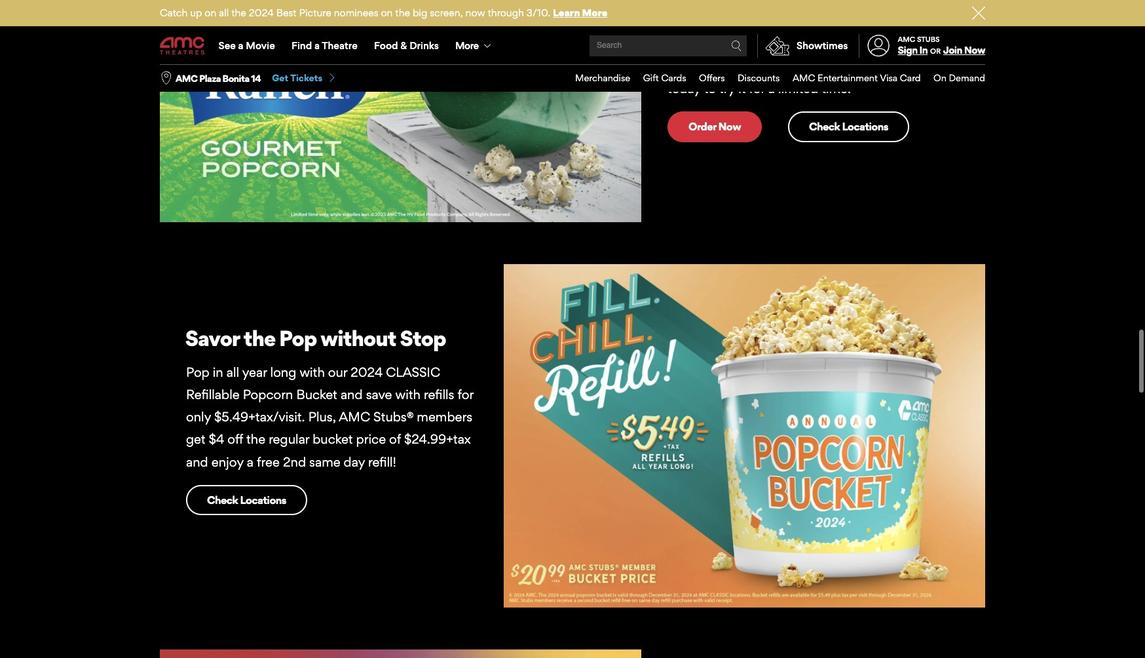Task type: locate. For each thing, give the bounding box(es) containing it.
showtimes image
[[758, 34, 797, 58]]

menu containing merchandise
[[563, 65, 986, 92]]

locations down free
[[240, 493, 286, 507]]

pop up long
[[279, 325, 317, 352]]

nominees
[[334, 7, 379, 19]]

2024 up the 'save'
[[351, 364, 383, 380]]

0 vertical spatial check locations
[[809, 120, 889, 133]]

only
[[186, 409, 211, 425]]

a left free
[[247, 454, 254, 470]]

$24.99+tax
[[404, 432, 471, 447]]

more right learn
[[582, 7, 608, 19]]

and
[[341, 387, 363, 402], [186, 454, 208, 470]]

0 horizontal spatial in
[[213, 364, 223, 380]]

movie
[[246, 39, 275, 52]]

year
[[242, 364, 267, 380]]

0 horizontal spatial on
[[205, 7, 216, 19]]

amc for visa
[[793, 72, 816, 83]]

$5.49+tax/visit.
[[214, 409, 305, 425]]

annual bucket 2024 image
[[504, 264, 986, 608]]

1 horizontal spatial check locations link
[[788, 112, 910, 142]]

1 horizontal spatial pop
[[279, 325, 317, 352]]

seasoned
[[816, 36, 872, 52]]

1 horizontal spatial for
[[750, 81, 765, 96]]

1 vertical spatial locations
[[240, 493, 286, 507]]

more
[[582, 7, 608, 19], [456, 39, 479, 52]]

time.
[[822, 81, 851, 96]]

food & drinks
[[374, 39, 439, 52]]

0 vertical spatial our
[[895, 13, 914, 29]]

in
[[729, 13, 739, 29], [896, 58, 906, 74], [213, 364, 223, 380]]

amc for sign
[[898, 35, 916, 44]]

food
[[374, 39, 398, 52]]

a inside pop in all year long with our 2024 classic refillable popcorn bucket and save with refills for only $5.49+tax/visit. plus, amc stubs® members get $4 off the regular bucket price of $24.99+tax and enjoy a free 2nd same day refill!
[[247, 454, 254, 470]]

check for the leftmost check locations link
[[207, 493, 238, 507]]

join now button
[[944, 44, 986, 56]]

menu
[[160, 28, 986, 64], [563, 65, 986, 92]]

catch up on all the 2024 best picture nominees on the big screen, now through 3/10. learn more
[[160, 7, 608, 19]]

enjoy
[[797, 0, 830, 7]]

0 horizontal spatial pop
[[186, 364, 210, 380]]

more inside button
[[456, 39, 479, 52]]

card
[[900, 72, 921, 83]]

check locations
[[809, 120, 889, 133], [207, 493, 286, 507]]

2 vertical spatial in
[[213, 364, 223, 380]]

members
[[417, 409, 473, 425]]

0 horizontal spatial 2024
[[249, 7, 274, 19]]

1 horizontal spatial with
[[396, 387, 421, 402]]

0 vertical spatial all
[[219, 7, 229, 19]]

gift
[[643, 72, 659, 83]]

locations down time.
[[843, 120, 889, 133]]

1 vertical spatial check locations link
[[186, 485, 307, 515]]

handful
[[819, 13, 863, 29]]

in down so
[[729, 13, 739, 29]]

check for check locations link to the top
[[809, 120, 840, 133]]

now
[[965, 44, 986, 56], [719, 120, 741, 133]]

1 vertical spatial in
[[896, 58, 906, 74]]

0 horizontal spatial with
[[300, 364, 325, 380]]

all left year
[[227, 364, 239, 380]]

find
[[292, 39, 312, 52]]

classic
[[386, 364, 440, 380]]

amc inside amc entertainment visa card link
[[793, 72, 816, 83]]

amc plaza bonita 14
[[176, 73, 261, 84]]

1 vertical spatial for
[[458, 387, 474, 402]]

0 horizontal spatial our
[[328, 364, 348, 380]]

amc inside "amc plaza bonita 14" button
[[176, 73, 198, 84]]

to
[[704, 81, 716, 96]]

check down time.
[[809, 120, 840, 133]]

2024
[[249, 7, 274, 19], [351, 364, 383, 380]]

2024 left best
[[249, 7, 274, 19]]

merchandise
[[575, 72, 631, 83]]

amc up price
[[339, 409, 370, 425]]

hurry
[[860, 58, 893, 74]]

for inside pop in all year long with our 2024 classic refillable popcorn bucket and save with refills for only $5.49+tax/visit. plus, amc stubs® members get $4 off the regular bucket price of $24.99+tax and enjoy a free 2nd same day refill!
[[458, 387, 474, 402]]

1 vertical spatial menu
[[563, 65, 986, 92]]

best
[[276, 7, 297, 19]]

drinks
[[410, 39, 439, 52]]

locations for the leftmost check locations link
[[240, 493, 286, 507]]

our
[[895, 13, 914, 29], [328, 364, 348, 380]]

amc logo image
[[160, 37, 206, 55], [160, 37, 206, 55]]

1 vertical spatial more
[[456, 39, 479, 52]]

1 horizontal spatial 2024
[[351, 364, 383, 380]]

2 horizontal spatial with
[[866, 13, 892, 29]]

in up refillable
[[213, 364, 223, 380]]

2 horizontal spatial in
[[896, 58, 906, 74]]

and down get
[[186, 454, 208, 470]]

0 horizontal spatial check locations
[[207, 493, 286, 507]]

0 vertical spatial for
[[750, 81, 765, 96]]

all
[[219, 7, 229, 19], [227, 364, 239, 380]]

long
[[270, 364, 297, 380]]

1 vertical spatial our
[[328, 364, 348, 380]]

check
[[809, 120, 840, 133], [207, 493, 238, 507]]

1 horizontal spatial now
[[965, 44, 986, 56]]

the up year
[[243, 325, 275, 352]]

scan awareness image
[[160, 650, 642, 658]]

menu down learn
[[160, 28, 986, 64]]

cards
[[662, 72, 687, 83]]

on right up
[[205, 7, 216, 19]]

check locations down time.
[[809, 120, 889, 133]]

with down ranch
[[866, 13, 892, 29]]

our up bucket
[[328, 364, 348, 380]]

1 horizontal spatial check
[[809, 120, 840, 133]]

1 vertical spatial and
[[186, 454, 208, 470]]

visa
[[880, 72, 898, 83]]

gift cards link
[[631, 65, 687, 92]]

0 vertical spatial with
[[866, 13, 892, 29]]

bucket
[[297, 387, 337, 402]]

amc inside amc stubs sign in or join now
[[898, 35, 916, 44]]

learn
[[553, 7, 580, 19]]

1 horizontal spatial and
[[341, 387, 363, 402]]

pop
[[279, 325, 317, 352], [186, 364, 210, 380]]

0 horizontal spatial more
[[456, 39, 479, 52]]

more down 'now'
[[456, 39, 479, 52]]

0 vertical spatial pop
[[279, 325, 317, 352]]

now right order
[[719, 120, 741, 133]]

amc up sign
[[898, 35, 916, 44]]

1 horizontal spatial locations
[[843, 120, 889, 133]]

for right "refills"
[[458, 387, 474, 402]]

amc down showtimes link
[[793, 72, 816, 83]]

amc stubs sign in or join now
[[898, 35, 986, 56]]

0 vertical spatial more
[[582, 7, 608, 19]]

stubs
[[918, 35, 940, 44]]

0 horizontal spatial now
[[719, 120, 741, 133]]

the inside pop in all year long with our 2024 classic refillable popcorn bucket and save with refills for only $5.49+tax/visit. plus, amc stubs® members get $4 off the regular bucket price of $24.99+tax and enjoy a free 2nd same day refill!
[[246, 432, 266, 447]]

pop up refillable
[[186, 364, 210, 380]]

the right the off
[[246, 432, 266, 447]]

0 vertical spatial locations
[[843, 120, 889, 133]]

menu down "showtimes" image
[[563, 65, 986, 92]]

1 horizontal spatial on
[[381, 7, 393, 19]]

1 horizontal spatial check locations
[[809, 120, 889, 133]]

1 vertical spatial all
[[227, 364, 239, 380]]

1 vertical spatial pop
[[186, 364, 210, 380]]

plus,
[[308, 409, 336, 425]]

&
[[401, 39, 407, 52]]

and left the 'save'
[[341, 387, 363, 402]]

check down enjoy at the bottom left of the page
[[207, 493, 238, 507]]

stop
[[400, 325, 446, 352]]

in down sign
[[896, 58, 906, 74]]

amc left the plaza in the left of the page
[[176, 73, 198, 84]]

1 horizontal spatial our
[[895, 13, 914, 29]]

all right up
[[219, 7, 229, 19]]

offers link
[[687, 65, 725, 92]]

asked,
[[694, 0, 731, 7]]

search the AMC website text field
[[595, 41, 732, 51]]

1 vertical spatial check
[[207, 493, 238, 507]]

1 vertical spatial check locations
[[207, 493, 286, 507]]

0 vertical spatial menu
[[160, 28, 986, 64]]

0 vertical spatial now
[[965, 44, 986, 56]]

0 horizontal spatial for
[[458, 387, 474, 402]]

a inside you asked, so we did! enjoy tangy ranch goodness in every savory handful with our irresistibly new, perfectly seasoned hidden valley ranch gourmet popcorn. hurry in today to try it for a limited time.
[[769, 81, 775, 96]]

try
[[720, 81, 735, 96]]

of
[[389, 432, 401, 447]]

on demand link
[[921, 65, 986, 92]]

on right nominees
[[381, 7, 393, 19]]

1 vertical spatial 2024
[[351, 364, 383, 380]]

a down gourmet
[[769, 81, 775, 96]]

2 vertical spatial with
[[396, 387, 421, 402]]

it
[[739, 81, 746, 96]]

tangy
[[833, 0, 866, 7]]

locations
[[843, 120, 889, 133], [240, 493, 286, 507]]

in inside pop in all year long with our 2024 classic refillable popcorn bucket and save with refills for only $5.49+tax/visit. plus, amc stubs® members get $4 off the regular bucket price of $24.99+tax and enjoy a free 2nd same day refill!
[[213, 364, 223, 380]]

check locations down enjoy at the bottom left of the page
[[207, 493, 286, 507]]

with
[[866, 13, 892, 29], [300, 364, 325, 380], [396, 387, 421, 402]]

now right join
[[965, 44, 986, 56]]

tickets
[[290, 72, 323, 83]]

with up bucket
[[300, 364, 325, 380]]

pop in all year long with our 2024 classic refillable popcorn bucket and save with refills for only $5.49+tax/visit. plus, amc stubs® members get $4 off the regular bucket price of $24.99+tax and enjoy a free 2nd same day refill!
[[186, 364, 474, 470]]

find a theatre link
[[283, 28, 366, 64]]

for right it
[[750, 81, 765, 96]]

0 vertical spatial in
[[729, 13, 739, 29]]

check locations link down enjoy at the bottom left of the page
[[186, 485, 307, 515]]

0 vertical spatial check
[[809, 120, 840, 133]]

0 horizontal spatial check
[[207, 493, 238, 507]]

new,
[[730, 36, 757, 52]]

with down classic
[[396, 387, 421, 402]]

our up hidden
[[895, 13, 914, 29]]

food & drinks link
[[366, 28, 447, 64]]

0 horizontal spatial locations
[[240, 493, 286, 507]]

our inside pop in all year long with our 2024 classic refillable popcorn bucket and save with refills for only $5.49+tax/visit. plus, amc stubs® members get $4 off the regular bucket price of $24.99+tax and enjoy a free 2nd same day refill!
[[328, 364, 348, 380]]

all inside pop in all year long with our 2024 classic refillable popcorn bucket and save with refills for only $5.49+tax/visit. plus, amc stubs® members get $4 off the regular bucket price of $24.99+tax and enjoy a free 2nd same day refill!
[[227, 364, 239, 380]]

check locations link down time.
[[788, 112, 910, 142]]

now inside amc stubs sign in or join now
[[965, 44, 986, 56]]

the up see a movie
[[231, 7, 246, 19]]



Task type: describe. For each thing, give the bounding box(es) containing it.
you
[[668, 0, 690, 7]]

hidden
[[875, 36, 919, 52]]

refillable
[[186, 387, 240, 402]]

gift cards
[[643, 72, 687, 83]]

learn more link
[[553, 7, 608, 19]]

see
[[219, 39, 236, 52]]

sign in or join amc stubs element
[[859, 28, 986, 64]]

amc entertainment visa card
[[793, 72, 921, 83]]

pop inside pop in all year long with our 2024 classic refillable popcorn bucket and save with refills for only $5.49+tax/visit. plus, amc stubs® members get $4 off the regular bucket price of $24.99+tax and enjoy a free 2nd same day refill!
[[186, 364, 210, 380]]

free
[[257, 454, 280, 470]]

perfectly
[[761, 36, 813, 52]]

sign in button
[[898, 44, 928, 56]]

on
[[934, 72, 947, 83]]

without
[[321, 325, 396, 352]]

today
[[668, 81, 701, 96]]

$4
[[209, 432, 224, 447]]

savory
[[778, 13, 816, 29]]

valley
[[668, 58, 703, 74]]

refill!
[[368, 454, 396, 470]]

discounts
[[738, 72, 780, 83]]

menu containing more
[[160, 28, 986, 64]]

bonita
[[223, 73, 249, 84]]

popcorn.
[[803, 58, 856, 74]]

now
[[466, 7, 485, 19]]

order now link
[[668, 112, 762, 142]]

check locations for check locations link to the top
[[809, 120, 889, 133]]

showtimes
[[797, 39, 849, 52]]

same
[[309, 454, 341, 470]]

3/10.
[[527, 7, 551, 19]]

did!
[[771, 0, 794, 7]]

popcorn
[[243, 387, 293, 402]]

our inside you asked, so we did! enjoy tangy ranch goodness in every savory handful with our irresistibly new, perfectly seasoned hidden valley ranch gourmet popcorn. hurry in today to try it for a limited time.
[[895, 13, 914, 29]]

goodness
[[668, 13, 725, 29]]

a right find at the top left
[[315, 39, 320, 52]]

for inside you asked, so we did! enjoy tangy ranch goodness in every savory handful with our irresistibly new, perfectly seasoned hidden valley ranch gourmet popcorn. hurry in today to try it for a limited time.
[[750, 81, 765, 96]]

get tickets
[[272, 72, 323, 83]]

find a theatre
[[292, 39, 358, 52]]

regular
[[269, 432, 309, 447]]

get
[[272, 72, 289, 83]]

showtimes link
[[758, 34, 849, 58]]

cookie consent banner dialog
[[0, 623, 1146, 658]]

1 horizontal spatial in
[[729, 13, 739, 29]]

savor the pop without stop
[[185, 325, 446, 352]]

see a movie
[[219, 39, 275, 52]]

0 horizontal spatial check locations link
[[186, 485, 307, 515]]

limited
[[779, 81, 819, 96]]

get tickets link
[[272, 72, 337, 84]]

with inside you asked, so we did! enjoy tangy ranch goodness in every savory handful with our irresistibly new, perfectly seasoned hidden valley ranch gourmet popcorn. hurry in today to try it for a limited time.
[[866, 13, 892, 29]]

submit search icon image
[[732, 41, 742, 51]]

screen,
[[430, 7, 463, 19]]

off
[[228, 432, 243, 447]]

amc plaza bonita 14 button
[[176, 72, 261, 85]]

big
[[413, 7, 428, 19]]

irresistibly
[[668, 36, 727, 52]]

we
[[751, 0, 768, 7]]

2 on from the left
[[381, 7, 393, 19]]

0 horizontal spatial and
[[186, 454, 208, 470]]

a right see
[[238, 39, 244, 52]]

join
[[944, 44, 963, 56]]

stubs®
[[374, 409, 414, 425]]

1 on from the left
[[205, 7, 216, 19]]

0 vertical spatial 2024
[[249, 7, 274, 19]]

merchandise link
[[563, 65, 631, 92]]

amc inside pop in all year long with our 2024 classic refillable popcorn bucket and save with refills for only $5.49+tax/visit. plus, amc stubs® members get $4 off the regular bucket price of $24.99+tax and enjoy a free 2nd same day refill!
[[339, 409, 370, 425]]

offers
[[699, 72, 725, 83]]

picture
[[299, 7, 332, 19]]

gourmet
[[747, 58, 799, 74]]

ranch
[[870, 0, 903, 7]]

every
[[742, 13, 774, 29]]

catch
[[160, 7, 188, 19]]

see a movie link
[[210, 28, 283, 64]]

2nd
[[283, 454, 306, 470]]

savor
[[185, 325, 240, 352]]

amc for bonita
[[176, 73, 198, 84]]

refills
[[424, 387, 455, 402]]

enjoy
[[212, 454, 244, 470]]

theatre
[[322, 39, 358, 52]]

0 vertical spatial check locations link
[[788, 112, 910, 142]]

14
[[251, 73, 261, 84]]

bucket
[[313, 432, 353, 447]]

so
[[734, 0, 747, 7]]

on demand
[[934, 72, 986, 83]]

locations for check locations link to the top
[[843, 120, 889, 133]]

1 vertical spatial with
[[300, 364, 325, 380]]

you asked, so we did! enjoy tangy ranch goodness in every savory handful with our irresistibly new, perfectly seasoned hidden valley ranch gourmet popcorn. hurry in today to try it for a limited time.
[[668, 0, 919, 96]]

discounts link
[[725, 65, 780, 92]]

the left big
[[395, 7, 410, 19]]

entertainment
[[818, 72, 878, 83]]

save
[[366, 387, 392, 402]]

user profile image
[[861, 35, 897, 57]]

0 vertical spatial and
[[341, 387, 363, 402]]

1 horizontal spatial more
[[582, 7, 608, 19]]

order now
[[689, 120, 741, 133]]

up
[[190, 7, 202, 19]]

2024 inside pop in all year long with our 2024 classic refillable popcorn bucket and save with refills for only $5.49+tax/visit. plus, amc stubs® members get $4 off the regular bucket price of $24.99+tax and enjoy a free 2nd same day refill!
[[351, 364, 383, 380]]

amc entertainment visa card link
[[780, 65, 921, 92]]

check locations for the leftmost check locations link
[[207, 493, 286, 507]]

1 vertical spatial now
[[719, 120, 741, 133]]



Task type: vqa. For each thing, say whether or not it's contained in the screenshot.
fan
no



